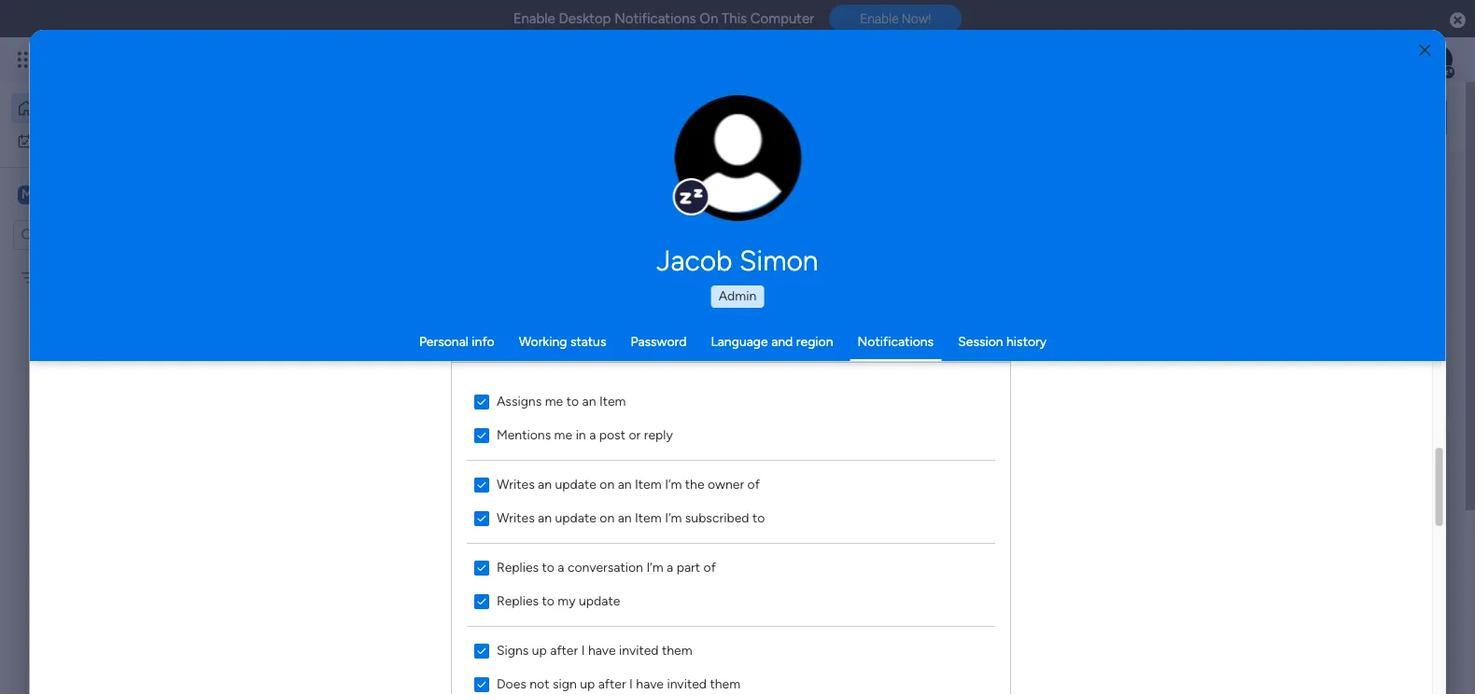 Task type: describe. For each thing, give the bounding box(es) containing it.
mentions
[[496, 427, 551, 443]]

enable desktop notifications on this computer
[[513, 10, 815, 27]]

sign
[[553, 677, 577, 693]]

0 vertical spatial item
[[599, 394, 626, 410]]

m
[[22, 186, 33, 202]]

writes an update on an item i'm the owner of
[[496, 477, 760, 493]]

main inside workspace selection element
[[43, 185, 76, 203]]

session history link
[[959, 334, 1047, 350]]

my work button
[[11, 126, 201, 156]]

0 vertical spatial invited
[[619, 643, 659, 659]]

personal info link
[[419, 334, 495, 350]]

feed
[[376, 483, 411, 503]]

work management > main workspace
[[335, 410, 553, 426]]

item for the
[[635, 477, 662, 493]]

0 horizontal spatial them
[[662, 643, 692, 659]]

teammates
[[505, 639, 581, 657]]

update for writes an update on an item i'm subscribed to
[[555, 511, 596, 526]]

management
[[367, 410, 444, 426]]

2 vertical spatial update
[[579, 594, 620, 610]]

jacob
[[657, 245, 733, 278]]

change profile picture button
[[675, 95, 802, 222]]

to left my
[[542, 594, 554, 610]]

close image
[[1420, 43, 1431, 57]]

region
[[797, 334, 834, 350]]

i'm for the
[[665, 477, 682, 493]]

session history
[[959, 334, 1047, 350]]

working
[[519, 334, 567, 350]]

an down writes an update on an item i'm the owner of
[[618, 511, 632, 526]]

Search in workspace field
[[39, 224, 156, 246]]

work inside the my work button
[[62, 132, 91, 148]]

jacob simon
[[657, 245, 819, 278]]

1 horizontal spatial main
[[459, 410, 487, 426]]

simon
[[740, 245, 819, 278]]

enable now!
[[861, 11, 932, 26]]

my for my board
[[44, 269, 62, 285]]

me for mentions
[[554, 427, 572, 443]]

1 horizontal spatial after
[[598, 677, 626, 693]]

0 horizontal spatial a
[[558, 560, 564, 576]]

in
[[576, 427, 586, 443]]

main workspace
[[43, 185, 153, 203]]

an up writes an update on an item i'm subscribed to
[[618, 477, 632, 493]]

subscribed
[[685, 511, 749, 526]]

replies to my update
[[496, 594, 620, 610]]

an up "mentions me in a post or reply"
[[582, 394, 596, 410]]

item for subscribed
[[635, 511, 662, 526]]

(inbox)
[[415, 483, 470, 503]]

signs up after i have invited them
[[496, 643, 692, 659]]

info
[[472, 334, 495, 350]]

1 horizontal spatial and
[[772, 334, 793, 350]]

my work
[[41, 132, 91, 148]]

an up replies to a conversation i'm a part of
[[538, 511, 552, 526]]

to up in
[[566, 394, 579, 410]]

now!
[[902, 11, 932, 26]]

not
[[530, 677, 549, 693]]

on for the
[[600, 477, 615, 493]]

0 vertical spatial i
[[581, 643, 585, 659]]

password
[[631, 334, 687, 350]]

to right subscribed
[[752, 511, 765, 526]]

language and region
[[711, 334, 834, 350]]

does
[[496, 677, 526, 693]]

collaborating
[[648, 639, 736, 657]]

dapulse x slim image
[[1420, 173, 1442, 195]]

change profile picture
[[699, 169, 778, 199]]

enable for enable desktop notifications on this computer
[[513, 10, 556, 27]]

post
[[599, 427, 625, 443]]

region containing assigns me to an item
[[452, 363, 1010, 695]]

writes an update on an item i'm subscribed to
[[496, 511, 765, 526]]

conversation
[[567, 560, 643, 576]]

signs
[[496, 643, 529, 659]]

or
[[629, 427, 641, 443]]

update for writes an update on an item i'm the owner of
[[555, 477, 596, 493]]

assigns me to an item
[[496, 394, 626, 410]]

your
[[471, 639, 501, 657]]

0 vertical spatial up
[[532, 643, 547, 659]]

password link
[[631, 334, 687, 350]]

1 vertical spatial and
[[584, 639, 609, 657]]



Task type: vqa. For each thing, say whether or not it's contained in the screenshot.
me
yes



Task type: locate. For each thing, give the bounding box(es) containing it.
my down home
[[41, 132, 59, 148]]

0 horizontal spatial workspace
[[79, 185, 153, 203]]

on down writes an update on an item i'm the owner of
[[600, 511, 615, 526]]

0 vertical spatial me
[[545, 394, 563, 410]]

an down mentions
[[538, 477, 552, 493]]

0 horizontal spatial notifications
[[615, 10, 696, 27]]

1 vertical spatial up
[[580, 677, 595, 693]]

enable for enable now!
[[861, 11, 899, 26]]

me
[[545, 394, 563, 410], [554, 427, 572, 443]]

1 vertical spatial update
[[555, 511, 596, 526]]

1 vertical spatial workspace
[[490, 410, 553, 426]]

workspace image
[[18, 184, 36, 205]]

reply
[[644, 427, 673, 443]]

update right my
[[579, 594, 620, 610]]

to
[[566, 394, 579, 410], [752, 511, 765, 526], [542, 560, 554, 576], [542, 594, 554, 610]]

them
[[662, 643, 692, 659], [710, 677, 740, 693]]

0 vertical spatial main
[[43, 185, 76, 203]]

start
[[613, 639, 644, 657]]

work inside work management > main workspace link
[[335, 410, 364, 426]]

1 horizontal spatial up
[[580, 677, 595, 693]]

enable
[[513, 10, 556, 27], [861, 11, 899, 26]]

0 horizontal spatial up
[[532, 643, 547, 659]]

update down in
[[555, 477, 596, 493]]

of
[[747, 477, 760, 493], [704, 560, 716, 576]]

me for assigns
[[545, 394, 563, 410]]

1 vertical spatial invited
[[667, 677, 707, 693]]

me right assigns
[[545, 394, 563, 410]]

i
[[581, 643, 585, 659], [629, 677, 633, 693]]

1 vertical spatial i'm
[[665, 511, 682, 526]]

them right start
[[662, 643, 692, 659]]

working status
[[519, 334, 607, 350]]

item up writes an update on an item i'm subscribed to
[[635, 477, 662, 493]]

picture
[[719, 184, 757, 199]]

notifications left 'on'
[[615, 10, 696, 27]]

i'm
[[665, 477, 682, 493], [665, 511, 682, 526], [646, 560, 663, 576]]

workspace selection element
[[18, 184, 156, 208]]

a up replies to my update
[[558, 560, 564, 576]]

update
[[555, 477, 596, 493], [555, 511, 596, 526], [579, 594, 620, 610]]

a left part
[[667, 560, 673, 576]]

desktop
[[559, 10, 611, 27]]

0 vertical spatial of
[[747, 477, 760, 493]]

replies left my
[[496, 594, 539, 610]]

replies up replies to my update
[[496, 560, 539, 576]]

2 horizontal spatial a
[[667, 560, 673, 576]]

writes
[[496, 477, 535, 493], [496, 511, 535, 526]]

language
[[711, 334, 769, 350]]

me left in
[[554, 427, 572, 443]]

assigns
[[496, 394, 542, 410]]

2 replies from the top
[[496, 594, 539, 610]]

my
[[41, 132, 59, 148], [44, 269, 62, 285]]

item
[[599, 394, 626, 410], [635, 477, 662, 493], [635, 511, 662, 526]]

profile
[[744, 169, 778, 183]]

replies
[[496, 560, 539, 576], [496, 594, 539, 610]]

writes for writes an update on an item i'm the owner of
[[496, 477, 535, 493]]

i down start
[[629, 677, 633, 693]]

after
[[550, 643, 578, 659], [598, 677, 626, 693]]

1 vertical spatial after
[[598, 677, 626, 693]]

i right teammates
[[581, 643, 585, 659]]

my
[[558, 594, 576, 610]]

invited
[[619, 643, 659, 659], [667, 677, 707, 693]]

personal
[[419, 334, 469, 350]]

1 vertical spatial my
[[44, 269, 62, 285]]

invite your teammates and start collaborating
[[430, 639, 736, 657]]

change
[[699, 169, 741, 183]]

1 replies from the top
[[496, 560, 539, 576]]

notifications right region
[[858, 334, 934, 350]]

my inside list box
[[44, 269, 62, 285]]

home
[[43, 100, 79, 116]]

personal info
[[419, 334, 495, 350]]

have
[[588, 643, 616, 659], [636, 677, 664, 693]]

1 horizontal spatial enable
[[861, 11, 899, 26]]

1 horizontal spatial a
[[589, 427, 596, 443]]

0 horizontal spatial after
[[550, 643, 578, 659]]

1 horizontal spatial workspace
[[490, 410, 553, 426]]

after down signs up after i have invited them
[[598, 677, 626, 693]]

0 horizontal spatial enable
[[513, 10, 556, 27]]

2 writes from the top
[[496, 511, 535, 526]]

1 horizontal spatial i
[[629, 677, 633, 693]]

1 vertical spatial i
[[629, 677, 633, 693]]

on for subscribed
[[600, 511, 615, 526]]

replies to a conversation i'm a part of
[[496, 560, 716, 576]]

replies for replies to a conversation i'm a part of
[[496, 560, 539, 576]]

writes for writes an update on an item i'm subscribed to
[[496, 511, 535, 526]]

0 vertical spatial on
[[600, 477, 615, 493]]

region
[[452, 363, 1010, 695]]

mentions me in a post or reply
[[496, 427, 673, 443]]

option
[[0, 261, 238, 264]]

1 horizontal spatial notifications
[[858, 334, 934, 350]]

0 vertical spatial my
[[41, 132, 59, 148]]

1 vertical spatial main
[[459, 410, 487, 426]]

jacob simon button
[[481, 245, 995, 278]]

0 horizontal spatial and
[[584, 639, 609, 657]]

session
[[959, 334, 1004, 350]]

enable inside button
[[861, 11, 899, 26]]

0 vertical spatial after
[[550, 643, 578, 659]]

admin
[[719, 289, 757, 305]]

a right in
[[589, 427, 596, 443]]

0 vertical spatial have
[[588, 643, 616, 659]]

up right signs
[[532, 643, 547, 659]]

0 vertical spatial and
[[772, 334, 793, 350]]

and
[[772, 334, 793, 350], [584, 639, 609, 657]]

work left the management
[[335, 410, 364, 426]]

1 horizontal spatial work
[[335, 410, 364, 426]]

main
[[43, 185, 76, 203], [459, 410, 487, 426]]

i'm left subscribed
[[665, 511, 682, 526]]

on up writes an update on an item i'm subscribed to
[[600, 477, 615, 493]]

select product image
[[17, 50, 35, 69]]

i'm left part
[[646, 560, 663, 576]]

work down home
[[62, 132, 91, 148]]

the
[[685, 477, 705, 493]]

replies for replies to my update
[[496, 594, 539, 610]]

2 vertical spatial item
[[635, 511, 662, 526]]

after up sign on the bottom left of page
[[550, 643, 578, 659]]

invited up does not sign up after i have invited them
[[619, 643, 659, 659]]

0 horizontal spatial i
[[581, 643, 585, 659]]

working status link
[[519, 334, 607, 350]]

and left region
[[772, 334, 793, 350]]

dapulse close image
[[1451, 11, 1467, 30]]

part
[[677, 560, 700, 576]]

main right >
[[459, 410, 487, 426]]

have down start
[[636, 677, 664, 693]]

a
[[589, 427, 596, 443], [558, 560, 564, 576], [667, 560, 673, 576]]

0 vertical spatial replies
[[496, 560, 539, 576]]

enable now! button
[[830, 5, 963, 33]]

1 vertical spatial notifications
[[858, 334, 934, 350]]

item down writes an update on an item i'm the owner of
[[635, 511, 662, 526]]

0 horizontal spatial have
[[588, 643, 616, 659]]

main right workspace icon
[[43, 185, 76, 203]]

enable left now!
[[861, 11, 899, 26]]

workspace down assigns
[[490, 410, 553, 426]]

0 vertical spatial update
[[555, 477, 596, 493]]

workspace up the search in workspace field on the top of the page
[[79, 185, 153, 203]]

0 vertical spatial i'm
[[665, 477, 682, 493]]

writes down mentions
[[496, 511, 535, 526]]

invited down collaborating
[[667, 677, 707, 693]]

1 vertical spatial have
[[636, 677, 664, 693]]

1 writes from the top
[[496, 477, 535, 493]]

my left board
[[44, 269, 62, 285]]

item up post
[[599, 394, 626, 410]]

my board list box
[[0, 258, 238, 546]]

language and region link
[[711, 334, 834, 350]]

0 horizontal spatial work
[[62, 132, 91, 148]]

on
[[700, 10, 719, 27]]

1 vertical spatial me
[[554, 427, 572, 443]]

notifications
[[615, 10, 696, 27], [858, 334, 934, 350]]

status
[[571, 334, 607, 350]]

1 horizontal spatial have
[[636, 677, 664, 693]]

1 image
[[1203, 38, 1220, 59]]

board
[[65, 269, 99, 285]]

1 vertical spatial writes
[[496, 511, 535, 526]]

1 horizontal spatial invited
[[667, 677, 707, 693]]

0 horizontal spatial invited
[[619, 643, 659, 659]]

1 horizontal spatial of
[[747, 477, 760, 493]]

0 vertical spatial notifications
[[615, 10, 696, 27]]

of right owner
[[747, 477, 760, 493]]

1 vertical spatial item
[[635, 477, 662, 493]]

workspace
[[79, 185, 153, 203], [490, 410, 553, 426]]

1 vertical spatial of
[[704, 560, 716, 576]]

2 on from the top
[[600, 511, 615, 526]]

i'm for subscribed
[[665, 511, 682, 526]]

0 vertical spatial writes
[[496, 477, 535, 493]]

0 horizontal spatial of
[[704, 560, 716, 576]]

enable left "desktop"
[[513, 10, 556, 27]]

up
[[532, 643, 547, 659], [580, 677, 595, 693]]

them down collaborating
[[710, 677, 740, 693]]

and left start
[[584, 639, 609, 657]]

writes right 1
[[496, 477, 535, 493]]

this
[[722, 10, 747, 27]]

>
[[447, 410, 455, 426]]

my for my work
[[41, 132, 59, 148]]

owner
[[708, 477, 744, 493]]

1 vertical spatial replies
[[496, 594, 539, 610]]

have up does not sign up after i have invited them
[[588, 643, 616, 659]]

jacob simon image
[[1424, 45, 1454, 75]]

i'm left the on the left of the page
[[665, 477, 682, 493]]

my inside button
[[41, 132, 59, 148]]

to up replies to my update
[[542, 560, 554, 576]]

update feed (inbox)
[[315, 483, 470, 503]]

2 vertical spatial i'm
[[646, 560, 663, 576]]

0 vertical spatial workspace
[[79, 185, 153, 203]]

0 vertical spatial work
[[62, 132, 91, 148]]

update
[[315, 483, 372, 503]]

invite
[[430, 639, 467, 657]]

up right sign on the bottom left of page
[[580, 677, 595, 693]]

notifications link
[[858, 334, 934, 350]]

0 vertical spatial them
[[662, 643, 692, 659]]

home button
[[11, 93, 201, 123]]

1 vertical spatial work
[[335, 410, 364, 426]]

history
[[1007, 334, 1047, 350]]

1
[[485, 485, 491, 501]]

1 vertical spatial them
[[710, 677, 740, 693]]

1 vertical spatial on
[[600, 511, 615, 526]]

of right part
[[704, 560, 716, 576]]

1 horizontal spatial them
[[710, 677, 740, 693]]

my board
[[44, 269, 99, 285]]

computer
[[751, 10, 815, 27]]

work management > main workspace link
[[304, 227, 565, 437]]

work
[[62, 132, 91, 148], [335, 410, 364, 426]]

does not sign up after i have invited them
[[496, 677, 740, 693]]

0 horizontal spatial main
[[43, 185, 76, 203]]

update up conversation on the left of page
[[555, 511, 596, 526]]

1 on from the top
[[600, 477, 615, 493]]

an
[[582, 394, 596, 410], [538, 477, 552, 493], [618, 477, 632, 493], [538, 511, 552, 526], [618, 511, 632, 526]]

on
[[600, 477, 615, 493], [600, 511, 615, 526]]



